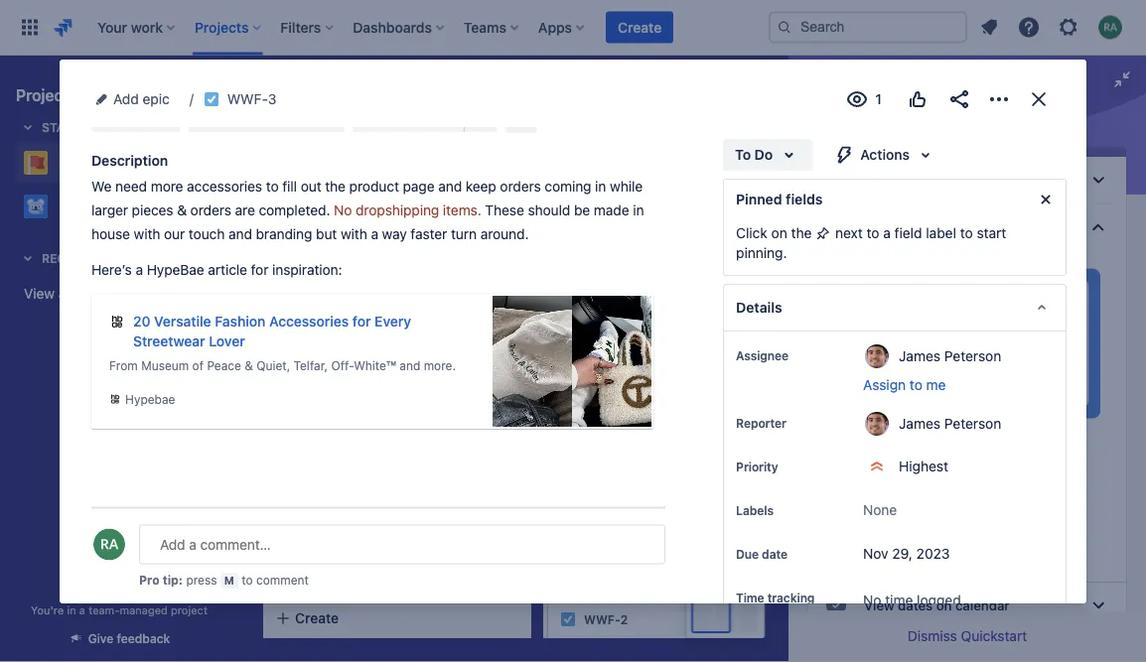 Task type: locate. For each thing, give the bounding box(es) containing it.
1 vertical spatial no
[[863, 592, 881, 609]]

0 vertical spatial to
[[735, 146, 751, 163]]

2 vertical spatial james peterson image
[[489, 624, 512, 648]]

a left field
[[883, 225, 891, 241]]

you're
[[31, 604, 64, 617]]

get
[[864, 219, 886, 235]]

weary wear fashion
[[60, 154, 193, 171]]

design left silos at bottom
[[661, 516, 705, 532]]

0 vertical spatial 2
[[657, 285, 666, 301]]

1 horizontal spatial design
[[661, 516, 705, 532]]

silos
[[709, 516, 740, 532]]

to do button
[[723, 139, 813, 171]]

1 horizontal spatial no
[[863, 592, 881, 609]]

labels pin to top. only you can see pinned fields. image
[[778, 503, 794, 518]]

labels
[[736, 504, 774, 517]]

fashion up "more"
[[142, 154, 193, 171]]

do for to do 5
[[312, 287, 328, 299]]

to right assign
[[910, 377, 922, 393]]

to inside make a business proposal to the wholesale distributor
[[449, 337, 462, 354]]

in inside these should be made in house with our touch and branding but with a way faster turn around.
[[633, 202, 644, 218]]

feedback
[[117, 632, 170, 646]]

0 vertical spatial do
[[754, 146, 773, 163]]

task image up site in the left of the page
[[280, 505, 296, 520]]

add inside button
[[222, 108, 248, 124]]

do inside to do 5
[[312, 287, 328, 299]]

add a child issue button
[[188, 100, 345, 132]]

calendar link
[[459, 115, 526, 151]]

all button
[[142, 534, 171, 558]]

do down inspiration:
[[312, 287, 328, 299]]

0 vertical spatial james
[[899, 348, 941, 364]]

0 horizontal spatial wwf-3 link
[[227, 87, 277, 111]]

0 horizontal spatial 3
[[268, 91, 277, 107]]

assign to me button
[[863, 375, 1046, 395]]

in inside we need more accessories to fill out the product page and keep orders coming in while larger pieces & orders are completed.
[[595, 178, 606, 195]]

list up update in the right bottom of the page
[[862, 432, 881, 448]]

get started with list
[[864, 219, 987, 235]]

add
[[113, 91, 139, 107], [222, 108, 248, 124]]

no up but
[[334, 202, 352, 218]]

and inside we need more accessories to fill out the product page and keep orders coming in while larger pieces & orders are completed.
[[438, 178, 462, 195]]

orders up touch
[[190, 202, 231, 218]]

1 james peterson from the top
[[899, 348, 1001, 364]]

0 vertical spatial peterson
[[944, 348, 1001, 364]]

1 vertical spatial design
[[661, 516, 705, 532]]

the down progress
[[608, 337, 629, 354]]

wwf- for task image associated with wwf-2
[[584, 613, 620, 627]]

task image
[[203, 91, 219, 107], [280, 505, 296, 520], [560, 612, 576, 628], [280, 628, 296, 644]]

site
[[280, 560, 305, 576]]

details
[[736, 299, 782, 316]]

child
[[263, 108, 295, 124]]

5 down inspiration:
[[336, 285, 345, 301]]

with right but
[[341, 226, 367, 242]]

james peterson image left add people icon
[[493, 174, 524, 206]]

fields
[[786, 191, 823, 208]]

Add a comment… field
[[139, 525, 665, 565]]

pro
[[139, 574, 159, 587]]

1 horizontal spatial 2
[[657, 285, 666, 301]]

share image
[[947, 87, 971, 111]]

we need more accessories to fill out the product page and keep orders coming in while larger pieces & orders are completed.
[[91, 178, 646, 218]]

off-
[[331, 358, 354, 372]]

1 vertical spatial fashion
[[215, 313, 266, 330]]

me inside button
[[926, 377, 946, 393]]

1 horizontal spatial 3
[[340, 505, 348, 519]]

and down proposal
[[400, 358, 420, 372]]

view all projects link
[[16, 276, 222, 312]]

checked image
[[824, 215, 848, 239]]

are
[[235, 202, 255, 218]]

0 vertical spatial design
[[560, 337, 605, 354]]

issues link
[[750, 115, 800, 151]]

0 horizontal spatial to
[[293, 287, 309, 299]]

1 james from the top
[[899, 348, 941, 364]]

and down are
[[228, 226, 252, 242]]

3 for the bottom wwf-3 link
[[340, 505, 348, 519]]

and right manage on the bottom of the page
[[1038, 432, 1062, 448]]

with right started
[[938, 219, 965, 235]]

wwf-3 up add a child issue
[[227, 91, 277, 107]]

1 vertical spatial me
[[888, 532, 908, 549]]

0 vertical spatial create button
[[606, 11, 674, 43]]

wwf- down 01 mar
[[304, 629, 340, 642]]

peterson up assign to me button
[[944, 348, 1001, 364]]

no left the time
[[863, 592, 881, 609]]

profile image of ruby anderson image
[[93, 529, 125, 561]]

1 vertical spatial create button
[[263, 601, 531, 637]]

here's a hypebae article for inspiration:
[[91, 262, 342, 278]]

to left fill
[[266, 178, 279, 195]]

1 horizontal spatial create button
[[606, 11, 674, 43]]

add up attach
[[113, 91, 139, 107]]

wwf-3 up launch
[[304, 505, 348, 519]]

5 down mar
[[340, 629, 348, 642]]

wear up "need"
[[105, 154, 139, 171]]

minimize image
[[1110, 68, 1134, 91]]

completed.
[[259, 202, 330, 218]]

vote options: no one has voted for this issue yet. image
[[906, 87, 930, 111]]

to right m
[[242, 574, 253, 587]]

go to market sample link
[[16, 187, 215, 226]]

quickstart right dismiss
[[961, 628, 1027, 645]]

2 down listing on the right
[[620, 613, 628, 627]]

to for to do
[[735, 146, 751, 163]]

weary down in progress 2
[[633, 337, 673, 354]]

to right 'go'
[[82, 198, 95, 215]]

the inside the list view helps you manage and update your work items quickly and easily, just like the spreadsheets you're familiar with.
[[930, 472, 950, 488]]

design down in
[[560, 337, 605, 354]]

create inside primary element
[[618, 19, 662, 35]]

a left the child
[[252, 108, 260, 124]]

0 horizontal spatial wwf-3
[[227, 91, 277, 107]]

no time logged
[[863, 592, 961, 609]]

1 horizontal spatial wwf-3 link
[[304, 504, 348, 521]]

1 vertical spatial 3
[[340, 505, 348, 519]]

1 vertical spatial in
[[633, 202, 644, 218]]

2 horizontal spatial in
[[633, 202, 644, 218]]

1 vertical spatial james
[[899, 415, 941, 432]]

fill
[[282, 178, 297, 195]]

0 horizontal spatial no
[[334, 202, 352, 218]]

1 horizontal spatial &
[[245, 358, 253, 372]]

in left while
[[595, 178, 606, 195]]

add inside dropdown button
[[113, 91, 139, 107]]

wwf- up site launch
[[304, 505, 340, 519]]

1 horizontal spatial to
[[735, 146, 751, 163]]

dialog
[[60, 53, 1086, 662]]

wwf- inside "link"
[[304, 629, 340, 642]]

hide message image
[[1034, 188, 1058, 212]]

0 vertical spatial orders
[[500, 178, 541, 195]]

menu bar containing all
[[138, 534, 412, 558]]

orders
[[500, 178, 541, 195], [190, 202, 231, 218]]

fashion inside weary wear fashion link
[[142, 154, 193, 171]]

time tracking
[[736, 591, 815, 605]]

and inside these should be made in house with our touch and branding but with a way faster turn around.
[[228, 226, 252, 242]]

click
[[736, 225, 767, 241]]

here's
[[91, 262, 132, 278]]

add left the child
[[222, 108, 248, 124]]

1 vertical spatial wwf-3 link
[[304, 504, 348, 521]]

2 james from the top
[[899, 415, 941, 432]]

0 horizontal spatial for
[[251, 262, 268, 278]]

a
[[252, 108, 260, 124], [883, 225, 891, 241], [371, 226, 378, 242], [136, 262, 143, 278], [318, 337, 326, 354], [79, 604, 85, 617]]

create banner
[[0, 0, 1146, 56]]

for
[[251, 262, 268, 278], [352, 313, 371, 330]]

peterson
[[944, 348, 1001, 364], [944, 415, 1001, 432]]

wwf-3 link up launch
[[304, 504, 348, 521]]

like
[[904, 472, 926, 488]]

do inside dropdown button
[[754, 146, 773, 163]]

assign
[[863, 377, 906, 393]]

highest
[[899, 458, 948, 475]]

a left team- in the left of the page
[[79, 604, 85, 617]]

1 vertical spatial create
[[295, 610, 339, 627]]

0 vertical spatial for
[[251, 262, 268, 278]]

0 horizontal spatial list
[[862, 432, 881, 448]]

fashion inside 20 versatile fashion accessories for every streetwear lover
[[215, 313, 266, 330]]

recent
[[42, 251, 90, 265]]

0 vertical spatial 3
[[268, 91, 277, 107]]

peterson up you
[[944, 415, 1001, 432]]

0 horizontal spatial add
[[113, 91, 139, 107]]

james peterson image right lowest icon
[[489, 624, 512, 648]]

in down while
[[633, 202, 644, 218]]

1 horizontal spatial fashion
[[215, 313, 266, 330]]

design
[[560, 337, 605, 354], [661, 516, 705, 532]]

to inside the to do dropdown button
[[735, 146, 751, 163]]

0 horizontal spatial fashion
[[142, 154, 193, 171]]

1 horizontal spatial add
[[222, 108, 248, 124]]

wwf-3 link up summary
[[227, 87, 277, 111]]

list right label
[[968, 219, 987, 235]]

pieces
[[132, 202, 173, 218]]

james peterson image
[[493, 174, 524, 206], [489, 501, 512, 524], [489, 624, 512, 648]]

wwf- left copy link to issue icon
[[227, 91, 268, 107]]

do down issues
[[754, 146, 773, 163]]

progress bar
[[808, 147, 1126, 157]]

versatile
[[154, 313, 211, 330]]

fashion up the lover
[[215, 313, 266, 330]]

0 vertical spatial wear
[[105, 154, 139, 171]]

priority pin to top. only you can see pinned fields. image
[[782, 459, 798, 475]]

all
[[148, 538, 165, 554]]

0 vertical spatial wwf-3 link
[[227, 87, 277, 111]]

in
[[573, 287, 585, 299]]

1 vertical spatial list
[[862, 432, 881, 448]]

1 vertical spatial 2
[[620, 613, 628, 627]]

1 horizontal spatial weary
[[633, 337, 673, 354]]

1 vertical spatial for
[[352, 313, 371, 330]]

menu bar
[[138, 534, 412, 558]]

james peterson up helps
[[899, 415, 1001, 432]]

highest image
[[747, 461, 763, 477]]

quickstart left close icon
[[915, 103, 1019, 131]]

0 horizontal spatial do
[[312, 287, 328, 299]]

but
[[316, 226, 337, 242]]

items.
[[443, 202, 481, 218]]

james peterson up assign to me button
[[899, 348, 1001, 364]]

1 horizontal spatial me
[[926, 377, 946, 393]]

for up business
[[352, 313, 371, 330]]

1 horizontal spatial for
[[352, 313, 371, 330]]

2 horizontal spatial with
[[938, 219, 965, 235]]

for inside 20 versatile fashion accessories for every streetwear lover
[[352, 313, 371, 330]]

lowest image
[[467, 628, 483, 644]]

0 horizontal spatial with
[[134, 226, 160, 242]]

in right you're
[[67, 604, 76, 617]]

to up the more.
[[449, 337, 462, 354]]

2 right progress
[[657, 285, 666, 301]]

1 vertical spatial peterson
[[944, 415, 1001, 432]]

1 horizontal spatial wear
[[677, 337, 710, 354]]

search image
[[777, 19, 793, 35]]

to inside to do 5
[[293, 287, 309, 299]]

wwf- inside dialog
[[227, 91, 268, 107]]

out
[[301, 178, 321, 195]]

0 horizontal spatial &
[[177, 202, 187, 218]]

james peterson image right highest icon
[[489, 501, 512, 524]]

page
[[403, 178, 435, 195]]

peace
[[207, 358, 241, 372]]

a left way
[[371, 226, 378, 242]]

details element
[[723, 284, 1067, 332]]

1 vertical spatial james peterson
[[899, 415, 1001, 432]]

the down make
[[280, 357, 301, 373]]

1 vertical spatial james peterson image
[[489, 501, 512, 524]]

1 horizontal spatial with
[[341, 226, 367, 242]]

to right pages link
[[735, 146, 751, 163]]

for right article at the left top of page
[[251, 262, 268, 278]]

1 horizontal spatial create
[[618, 19, 662, 35]]

due date
[[736, 547, 787, 561]]

3 up add a child issue
[[268, 91, 277, 107]]

0 vertical spatial in
[[595, 178, 606, 195]]

0 vertical spatial me
[[926, 377, 946, 393]]

the
[[834, 432, 859, 448]]

1 horizontal spatial list
[[968, 219, 987, 235]]

& left quiet,
[[245, 358, 253, 372]]

of
[[192, 358, 204, 372]]

3 up launch
[[340, 505, 348, 519]]

5
[[336, 285, 345, 301], [340, 629, 348, 642]]

james
[[899, 348, 941, 364], [899, 415, 941, 432]]

a inside these should be made in house with our touch and branding but with a way faster turn around.
[[371, 226, 378, 242]]

1 vertical spatial to
[[293, 287, 309, 299]]

quiet,
[[256, 358, 290, 372]]

wwf-5
[[304, 629, 348, 642]]

site
[[714, 337, 737, 354]]

Search field
[[769, 11, 967, 43]]

no
[[334, 202, 352, 218], [863, 592, 881, 609]]

0 horizontal spatial me
[[888, 532, 908, 549]]

2 inside wwf-2 link
[[620, 613, 628, 627]]

and up "you're" on the right bottom of the page
[[1037, 452, 1061, 468]]

epic
[[143, 91, 170, 107]]

1 vertical spatial wwf-3
[[304, 505, 348, 519]]

a inside button
[[252, 108, 260, 124]]

0 vertical spatial james peterson image
[[493, 174, 524, 206]]

the
[[325, 178, 346, 195], [791, 225, 812, 241], [608, 337, 629, 354], [280, 357, 301, 373], [930, 472, 950, 488]]

guide
[[846, 532, 885, 549]]

a up telfar,
[[318, 337, 326, 354]]

wear left site
[[677, 337, 710, 354]]

0 vertical spatial create
[[618, 19, 662, 35]]

no for no time logged
[[863, 592, 881, 609]]

summary link
[[262, 115, 333, 151]]

the down work at the bottom of page
[[930, 472, 950, 488]]

jira image
[[52, 15, 75, 39], [52, 15, 75, 39]]

weary up we on the top
[[60, 154, 101, 171]]

wwf- down product
[[584, 613, 620, 627]]

to left start
[[960, 225, 973, 241]]

0 vertical spatial wwf-3
[[227, 91, 277, 107]]

james up assign to me
[[899, 348, 941, 364]]

with down pieces
[[134, 226, 160, 242]]

next
[[835, 225, 863, 241]]

0 horizontal spatial weary
[[60, 154, 101, 171]]

1 horizontal spatial in
[[595, 178, 606, 195]]

a inside next to a field label to start pinning.
[[883, 225, 891, 241]]

3 inside dialog
[[268, 91, 277, 107]]

0 vertical spatial no
[[334, 202, 352, 218]]

manage
[[983, 432, 1034, 448]]

task image down 01 march 2024 image
[[280, 628, 296, 644]]

wwf-
[[227, 91, 268, 107], [304, 505, 340, 519], [584, 613, 620, 627], [304, 629, 340, 642]]

tip:
[[163, 574, 183, 587]]

to down inspiration:
[[293, 287, 309, 299]]

and up items.
[[438, 178, 462, 195]]

tab list
[[250, 115, 800, 151]]

the right out
[[325, 178, 346, 195]]

these
[[485, 202, 524, 218]]

1 vertical spatial quickstart
[[961, 628, 1027, 645]]

me
[[926, 377, 946, 393], [888, 532, 908, 549]]

james peterson
[[899, 348, 1001, 364], [899, 415, 1001, 432]]

to inside button
[[910, 377, 922, 393]]

1 vertical spatial 5
[[340, 629, 348, 642]]

0 vertical spatial &
[[177, 202, 187, 218]]

0 horizontal spatial in
[[67, 604, 76, 617]]

coming
[[545, 178, 591, 195]]

issues
[[754, 125, 796, 141]]

from museum of peace & quiet, telfar, off-white™ and more.
[[109, 358, 456, 372]]

wwf-3 link
[[227, 87, 277, 111], [304, 504, 348, 521]]

0 horizontal spatial 2
[[620, 613, 628, 627]]

go
[[60, 198, 78, 215]]

add people image
[[536, 178, 560, 202]]

task image left wwf-2 link at right bottom
[[560, 612, 576, 628]]

orders up these
[[500, 178, 541, 195]]

time
[[885, 592, 913, 609]]

while
[[610, 178, 643, 195]]

1 vertical spatial &
[[245, 358, 253, 372]]

01 march 2024 image
[[284, 598, 300, 614]]

0 vertical spatial fashion
[[142, 154, 193, 171]]

james up helps
[[899, 415, 941, 432]]

the inside we need more accessories to fill out the product page and keep orders coming in while larger pieces & orders are completed.
[[325, 178, 346, 195]]

nov
[[863, 546, 888, 562]]

0 vertical spatial james peterson
[[899, 348, 1001, 364]]

0 vertical spatial list
[[968, 219, 987, 235]]

medium high image
[[747, 612, 763, 628]]

2 vertical spatial in
[[67, 604, 76, 617]]

view all projects
[[24, 286, 129, 302]]

& up 'our'
[[177, 202, 187, 218]]

to right 'next'
[[866, 225, 879, 241]]

1 horizontal spatial do
[[754, 146, 773, 163]]

1 vertical spatial orders
[[190, 202, 231, 218]]

1 vertical spatial do
[[312, 287, 328, 299]]

01 mar
[[300, 599, 342, 612]]



Task type: describe. For each thing, give the bounding box(es) containing it.
listing
[[615, 516, 657, 532]]

projects
[[77, 286, 129, 302]]

0 vertical spatial quickstart
[[915, 103, 1019, 131]]

items
[[950, 452, 985, 468]]

james peterson image for 5
[[489, 624, 512, 648]]

the inside make a business proposal to the wholesale distributor
[[280, 357, 301, 373]]

just
[[877, 472, 901, 488]]

article
[[208, 262, 247, 278]]

dropshipping
[[356, 202, 439, 218]]

& inside we need more accessories to fill out the product page and keep orders coming in while larger pieces & orders are completed.
[[177, 202, 187, 218]]

reporter
[[736, 416, 786, 430]]

more
[[151, 178, 183, 195]]

give feedback button
[[56, 623, 182, 655]]

due
[[736, 547, 759, 561]]

no dropshipping items.
[[334, 202, 481, 218]]

ruby anderson image
[[467, 174, 499, 206]]

on
[[771, 225, 787, 241]]

distributor
[[372, 357, 438, 373]]

update
[[834, 452, 879, 468]]

add app image
[[509, 105, 533, 129]]

should
[[528, 202, 570, 218]]

dismiss
[[907, 628, 957, 645]]

tab list containing board
[[250, 115, 800, 151]]

2 james peterson from the top
[[899, 415, 1001, 432]]

fashion for wear
[[142, 154, 193, 171]]

your
[[883, 452, 911, 468]]

made
[[594, 202, 629, 218]]

fashion for versatile
[[215, 313, 266, 330]]

logged
[[917, 592, 961, 609]]

primary element
[[12, 0, 769, 55]]

helps
[[918, 432, 952, 448]]

wwf- for task image associated with wwf-5
[[304, 629, 340, 642]]

to inside we need more accessories to fill out the product page and keep orders coming in while larger pieces & orders are completed.
[[266, 178, 279, 195]]

summary
[[266, 125, 329, 141]]

1 peterson from the top
[[944, 348, 1001, 364]]

dismiss quickstart link
[[907, 628, 1027, 645]]

museum
[[141, 358, 189, 372]]

go to market sample
[[60, 198, 196, 215]]

wwf-5 link
[[304, 627, 348, 644]]

do for to do
[[754, 146, 773, 163]]

1 horizontal spatial orders
[[500, 178, 541, 195]]

make a business proposal to the wholesale distributor
[[280, 337, 462, 373]]

branding
[[256, 226, 312, 242]]

turn
[[451, 226, 477, 242]]

quickly
[[988, 452, 1034, 468]]

list link
[[411, 115, 443, 151]]

need
[[115, 178, 147, 195]]

pro tip: press m to comment
[[139, 574, 309, 587]]

a inside make a business proposal to the wholesale distributor
[[318, 337, 326, 354]]

pinned
[[736, 191, 782, 208]]

wwf-2 link
[[584, 611, 628, 628]]

0 vertical spatial weary
[[60, 154, 101, 171]]

for for inspiration:
[[251, 262, 268, 278]]

starred
[[42, 120, 97, 134]]

highest image
[[467, 505, 483, 520]]

dialog containing add epic
[[60, 53, 1086, 662]]

low image
[[495, 385, 510, 401]]

all
[[59, 286, 73, 302]]

projects
[[16, 86, 77, 105]]

no for no dropshipping items.
[[334, 202, 352, 218]]

task image for wwf-5
[[280, 628, 296, 644]]

these should be made in house with our touch and branding but with a way faster turn around.
[[91, 202, 648, 242]]

add for add epic
[[113, 91, 139, 107]]

guide me
[[846, 532, 908, 549]]

3 for the topmost wwf-3 link
[[268, 91, 277, 107]]

the list view helps you manage and update your work items quickly and easily, just like the spreadsheets you're familiar with.
[[834, 432, 1085, 508]]

dismiss quickstart
[[907, 628, 1027, 645]]

keep
[[466, 178, 496, 195]]

0 horizontal spatial design
[[560, 337, 605, 354]]

a right 'here's'
[[136, 262, 143, 278]]

list inside dropdown button
[[968, 219, 987, 235]]

task image for wwf-3
[[280, 505, 296, 520]]

actions image
[[987, 87, 1011, 111]]

assign to me
[[863, 377, 946, 393]]

2 peterson from the top
[[944, 415, 1001, 432]]

create button inside primary element
[[606, 11, 674, 43]]

add epic button
[[91, 87, 176, 111]]

copy link to issue image
[[273, 90, 289, 106]]

0 horizontal spatial create button
[[263, 601, 531, 637]]

launch
[[308, 560, 355, 576]]

more.
[[424, 358, 456, 372]]

20
[[133, 313, 150, 330]]

activity
[[91, 510, 142, 526]]

started
[[890, 219, 935, 235]]

29 feb
[[580, 433, 619, 445]]

close image
[[1027, 87, 1051, 111]]

to for to do 5
[[293, 287, 309, 299]]

with inside dropdown button
[[938, 219, 965, 235]]

the right on
[[791, 225, 812, 241]]

calendar
[[463, 125, 522, 141]]

james peterson image for 3
[[489, 501, 512, 524]]

work
[[915, 452, 946, 468]]

1 vertical spatial wear
[[677, 337, 710, 354]]

easily,
[[834, 472, 874, 488]]

list
[[415, 125, 439, 141]]

every
[[375, 313, 411, 330]]

larger
[[91, 202, 128, 218]]

pages
[[690, 125, 731, 141]]

wwf- for task image corresponding to wwf-3
[[304, 505, 340, 519]]

collapse starred projects image
[[16, 115, 40, 139]]

actions button
[[821, 139, 949, 171]]

business
[[329, 337, 386, 354]]

0 horizontal spatial wear
[[105, 154, 139, 171]]

design the weary wear site
[[560, 337, 737, 354]]

0 horizontal spatial orders
[[190, 202, 231, 218]]

nov 29, 2023
[[863, 546, 950, 562]]

collapse recent projects image
[[16, 246, 40, 270]]

team-
[[89, 604, 120, 617]]

feb
[[597, 433, 619, 445]]

wwf-3 inside dialog
[[227, 91, 277, 107]]

list inside the list view helps you manage and update your work items quickly and easily, just like the spreadsheets you're familiar with.
[[862, 432, 881, 448]]

for for every
[[352, 313, 371, 330]]

white™
[[354, 358, 396, 372]]

time tracking pin to top. only you can see pinned fields. image
[[819, 590, 835, 606]]

field
[[894, 225, 922, 241]]

inspiration:
[[272, 262, 342, 278]]

hypebae
[[147, 262, 204, 278]]

link web pages and more image
[[469, 104, 493, 128]]

show:
[[91, 538, 131, 554]]

Search board text field
[[264, 176, 415, 204]]

task image for wwf-2
[[560, 612, 576, 628]]

telfar,
[[294, 358, 328, 372]]

add a child issue
[[222, 108, 333, 124]]

task image right epic
[[203, 91, 219, 107]]

me inside 'button'
[[888, 532, 908, 549]]

product listing design silos
[[560, 516, 740, 532]]

0 horizontal spatial create
[[295, 610, 339, 627]]

01 march 2024 image
[[284, 598, 300, 614]]

1 horizontal spatial wwf-3
[[304, 505, 348, 519]]

wwf-2
[[584, 613, 628, 627]]

give
[[88, 632, 114, 646]]

1 vertical spatial weary
[[633, 337, 673, 354]]

assignee pin to top. only you can see pinned fields. image
[[792, 348, 808, 363]]

29
[[580, 433, 595, 445]]

press
[[186, 574, 217, 587]]

house
[[91, 226, 130, 242]]

add for add a child issue
[[222, 108, 248, 124]]

5 inside "link"
[[340, 629, 348, 642]]

managed
[[120, 604, 168, 617]]

add epic
[[113, 91, 170, 107]]

0 vertical spatial 5
[[336, 285, 345, 301]]



Task type: vqa. For each thing, say whether or not it's contained in the screenshot.
the right 1
no



